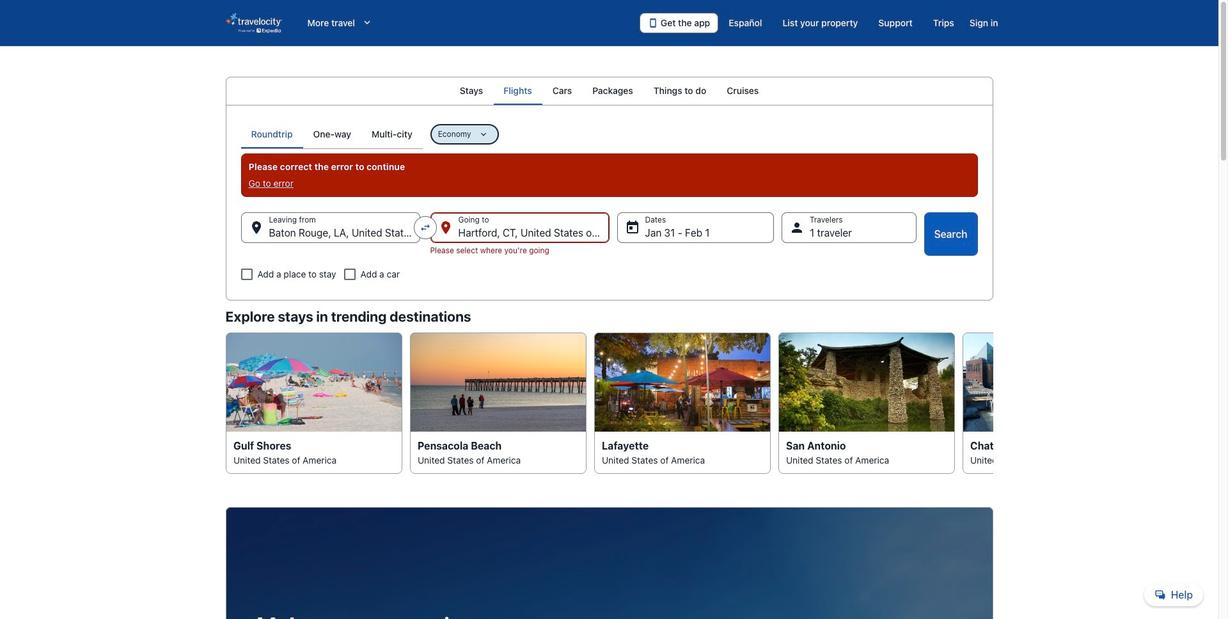 Task type: locate. For each thing, give the bounding box(es) containing it.
gulf shores showing general coastal views and a sandy beach as well as a small group of people image
[[225, 333, 402, 432]]

show next card image
[[985, 396, 1001, 411]]

tab list
[[225, 77, 993, 105], [241, 120, 423, 148]]

main content
[[0, 77, 1219, 619]]

download the app button image
[[648, 18, 658, 28]]

pensacola beach which includes a beach, a sunset and general coastal views image
[[410, 333, 586, 432]]

1 vertical spatial tab list
[[241, 120, 423, 148]]

travelocity logo image
[[225, 13, 282, 33]]



Task type: describe. For each thing, give the bounding box(es) containing it.
japanese tea gardens featuring a garden and a pond image
[[778, 333, 955, 432]]

show previous card image
[[218, 396, 233, 411]]

chattanooga which includes modern architecture, a fountain and a river or creek image
[[962, 333, 1139, 432]]

lafayette showing a bar and night scenes as well as a small group of people image
[[594, 333, 770, 432]]

swap origin and destination values image
[[419, 222, 431, 233]]

0 vertical spatial tab list
[[225, 77, 993, 105]]



Task type: vqa. For each thing, say whether or not it's contained in the screenshot.
Myrtle Beach showing general coastal views, swimming and a city image on the left of the page
no



